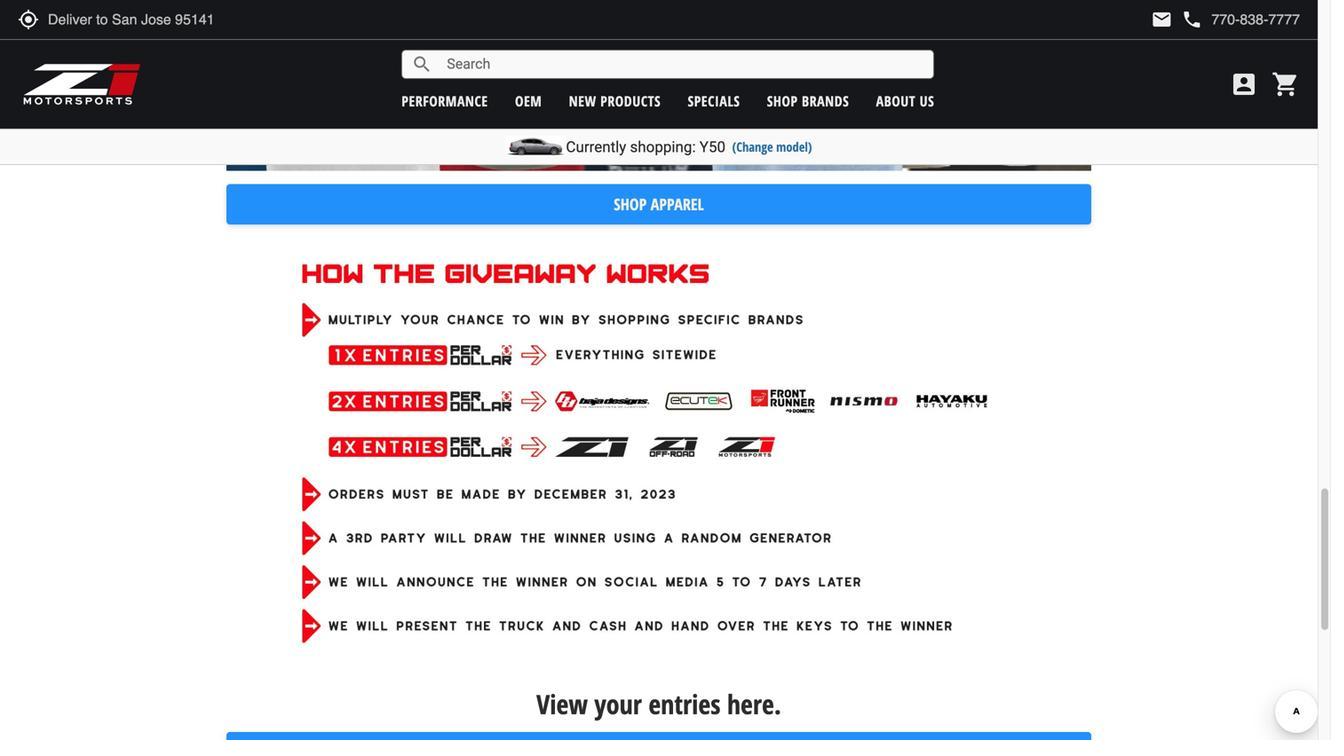 Task type: vqa. For each thing, say whether or not it's contained in the screenshot.
the phone
yes



Task type: locate. For each thing, give the bounding box(es) containing it.
entries
[[649, 687, 721, 723]]

performance link
[[402, 91, 488, 111]]

model)
[[777, 138, 812, 155]]

brands
[[802, 91, 849, 111]]

shop
[[767, 91, 798, 111]]

here.
[[727, 687, 782, 723]]

new products link
[[569, 91, 661, 111]]

account_box
[[1230, 70, 1259, 99]]

currently shopping: y50 (change model)
[[566, 138, 812, 156]]

us
[[920, 91, 935, 111]]

phone
[[1182, 9, 1203, 30]]

about
[[876, 91, 916, 111]]

my_location
[[18, 9, 39, 30]]

mail phone
[[1152, 9, 1203, 30]]

shop apparel button
[[226, 184, 1092, 225]]

about us
[[876, 91, 935, 111]]

shop apparel
[[614, 193, 704, 215]]

z1 motorsports logo image
[[22, 62, 142, 107]]

shop brands
[[767, 91, 849, 111]]

currently
[[566, 138, 627, 156]]

oem link
[[515, 91, 542, 111]]

mail
[[1152, 9, 1173, 30]]

specials
[[688, 91, 740, 111]]

view
[[537, 687, 588, 723]]

search
[[412, 54, 433, 75]]

Search search field
[[433, 51, 934, 78]]

(change model) link
[[733, 138, 812, 155]]

(change
[[733, 138, 773, 155]]

shop brands link
[[767, 91, 849, 111]]

your
[[595, 687, 642, 723]]

shopping_cart link
[[1268, 70, 1301, 99]]



Task type: describe. For each thing, give the bounding box(es) containing it.
new
[[569, 91, 597, 111]]

apparel
[[651, 193, 704, 215]]

view your entries here.
[[537, 687, 782, 723]]

phone link
[[1182, 9, 1301, 30]]

new products
[[569, 91, 661, 111]]

shopping_cart
[[1272, 70, 1301, 99]]

shop apparel link
[[226, 184, 1092, 225]]

about us link
[[876, 91, 935, 111]]

oem
[[515, 91, 542, 111]]

account_box link
[[1226, 70, 1263, 99]]

performance
[[402, 91, 488, 111]]

shopping:
[[630, 138, 696, 156]]

shop
[[614, 193, 647, 215]]

specials link
[[688, 91, 740, 111]]

products
[[601, 91, 661, 111]]

y50
[[700, 138, 726, 156]]

mail link
[[1152, 9, 1173, 30]]



